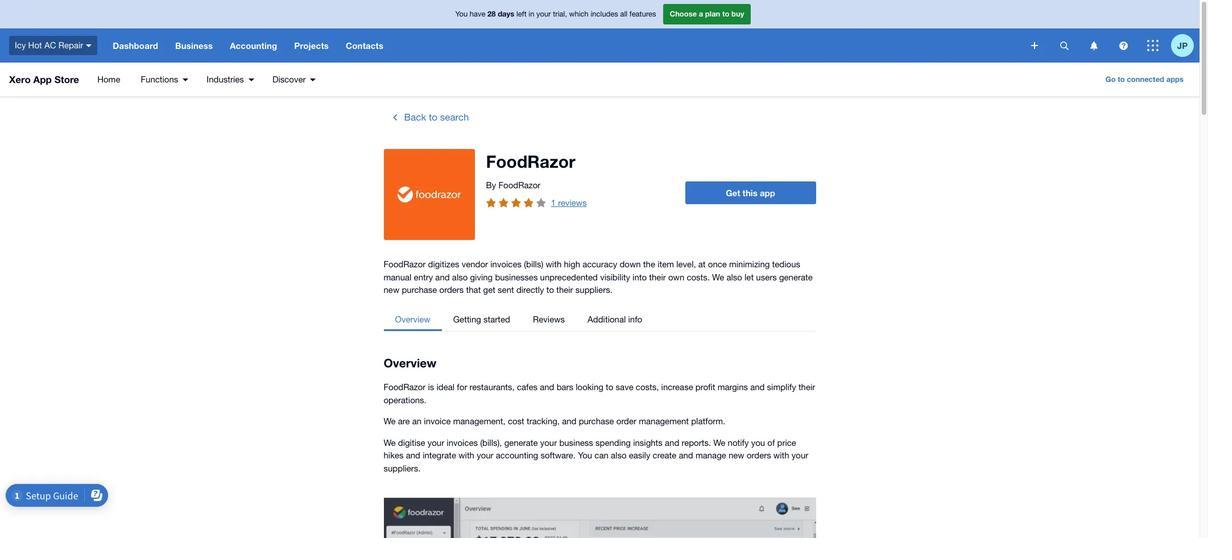 Task type: describe. For each thing, give the bounding box(es) containing it.
generate inside foodrazor digitizes vendor invoices (bills) with high accuracy down the item level, at once minimizing tedious manual entry and also giving businesses unprecedented visibility into their own costs. we also let users generate new purchase orders that get sent directly to their suppliers.
[[779, 272, 813, 282]]

menu containing home
[[86, 63, 325, 97]]

store
[[54, 73, 79, 85]]

price
[[778, 438, 797, 448]]

easily
[[629, 451, 651, 460]]

1 vertical spatial their
[[557, 285, 573, 295]]

software.
[[541, 451, 576, 460]]

increase
[[662, 382, 693, 392]]

28
[[488, 9, 496, 18]]

industries
[[207, 75, 244, 84]]

1
[[551, 198, 556, 207]]

suppliers. inside foodrazor digitizes vendor invoices (bills) with high accuracy down the item level, at once minimizing tedious manual entry and also giving businesses unprecedented visibility into their own costs. we also let users generate new purchase orders that get sent directly to their suppliers.
[[576, 285, 613, 295]]

we up hikes
[[384, 438, 396, 448]]

accounting button
[[221, 28, 286, 63]]

create
[[653, 451, 677, 460]]

dashboard
[[113, 40, 158, 51]]

tracking,
[[527, 417, 560, 426]]

accuracy
[[583, 259, 618, 269]]

foodrazor for foodrazor
[[486, 151, 576, 172]]

1 reviews
[[551, 198, 587, 207]]

into
[[633, 272, 647, 282]]

to inside the foodrazor is ideal for restaurants, cafes and bars looking to save costs, increase profit margins and simplify their operations.
[[606, 382, 614, 392]]

all
[[620, 10, 628, 18]]

is
[[428, 382, 434, 392]]

foodrazor for foodrazor digitizes vendor invoices (bills) with high accuracy down the item level, at once minimizing tedious manual entry and also giving businesses unprecedented visibility into their own costs. we also let users generate new purchase orders that get sent directly to their suppliers.
[[384, 259, 426, 269]]

ac
[[44, 40, 56, 50]]

minimizing
[[729, 259, 770, 269]]

digitizes
[[428, 259, 459, 269]]

0 horizontal spatial also
[[452, 272, 468, 282]]

app
[[760, 188, 775, 198]]

we digitise your invoices (bills), generate your business spending insights and reports. we notify you of price hikes and integrate with your accounting software. you can also easily create and manage new orders with your suppliers.
[[384, 438, 809, 473]]

to right go
[[1118, 75, 1125, 84]]

0 vertical spatial their
[[649, 272, 666, 282]]

1 vertical spatial overview
[[384, 356, 437, 370]]

an
[[412, 417, 422, 426]]

level,
[[677, 259, 696, 269]]

entry
[[414, 272, 433, 282]]

navigation inside banner
[[104, 28, 1024, 63]]

functions button
[[132, 63, 198, 97]]

digitise
[[398, 438, 425, 448]]

which
[[569, 10, 589, 18]]

additional
[[588, 314, 626, 324]]

integrate
[[423, 451, 456, 460]]

you have 28 days left in your trial, which includes all features
[[456, 9, 656, 18]]

getting started button
[[442, 308, 522, 331]]

contacts
[[346, 40, 384, 51]]

your up software.
[[540, 438, 557, 448]]

also inside we digitise your invoices (bills), generate your business spending insights and reports. we notify you of price hikes and integrate with your accounting software. you can also easily create and manage new orders with your suppliers.
[[611, 451, 627, 460]]

hikes
[[384, 451, 404, 460]]

dashboard link
[[104, 28, 167, 63]]

and up business
[[562, 417, 577, 426]]

are
[[398, 417, 410, 426]]

manage
[[696, 451, 727, 460]]

and up create
[[665, 438, 680, 448]]

tree containing overview
[[384, 308, 654, 331]]

search
[[440, 112, 469, 123]]

by foodrazor
[[486, 180, 541, 190]]

have
[[470, 10, 486, 18]]

overview button
[[384, 308, 442, 331]]

reports.
[[682, 438, 711, 448]]

foodrazor is ideal for restaurants, cafes and bars looking to save costs, increase profit margins and simplify their operations.
[[384, 382, 816, 405]]

foodrazor image
[[384, 498, 816, 538]]

features
[[630, 10, 656, 18]]

apps
[[1167, 75, 1184, 84]]

cafes
[[517, 382, 538, 392]]

info
[[628, 314, 643, 324]]

of
[[768, 438, 775, 448]]

back to search link
[[382, 108, 474, 126]]

get this app
[[726, 188, 775, 198]]

getting started
[[453, 314, 510, 324]]

started
[[484, 314, 510, 324]]

banner containing jp
[[0, 0, 1200, 63]]

we up manage
[[714, 438, 726, 448]]

ideal
[[437, 382, 455, 392]]

we are an invoice management, cost tracking, and purchase order management platform.
[[384, 417, 726, 426]]

new inside we digitise your invoices (bills), generate your business spending insights and reports. we notify you of price hikes and integrate with your accounting software. you can also easily create and manage new orders with your suppliers.
[[729, 451, 745, 460]]

jp
[[1178, 40, 1188, 50]]

we inside foodrazor digitizes vendor invoices (bills) with high accuracy down the item level, at once minimizing tedious manual entry and also giving businesses unprecedented visibility into their own costs. we also let users generate new purchase orders that get sent directly to their suppliers.
[[712, 272, 724, 282]]

in
[[529, 10, 535, 18]]

for
[[457, 382, 467, 392]]

this
[[743, 188, 758, 198]]

bars
[[557, 382, 574, 392]]

hot
[[28, 40, 42, 50]]

(bills),
[[480, 438, 502, 448]]

to right back
[[429, 112, 438, 123]]

high
[[564, 259, 580, 269]]

let
[[745, 272, 754, 282]]

discover
[[272, 75, 306, 84]]

cost
[[508, 417, 525, 426]]

you inside we digitise your invoices (bills), generate your business spending insights and reports. we notify you of price hikes and integrate with your accounting software. you can also easily create and manage new orders with your suppliers.
[[578, 451, 592, 460]]

left
[[517, 10, 527, 18]]

margins
[[718, 382, 748, 392]]

to left buy at the top right of page
[[723, 9, 730, 18]]

your inside you have 28 days left in your trial, which includes all features
[[537, 10, 551, 18]]

buy
[[732, 9, 745, 18]]

tedious
[[772, 259, 801, 269]]

you inside you have 28 days left in your trial, which includes all features
[[456, 10, 468, 18]]

1 horizontal spatial svg image
[[1148, 40, 1159, 51]]



Task type: vqa. For each thing, say whether or not it's contained in the screenshot.
Get This App
yes



Task type: locate. For each thing, give the bounding box(es) containing it.
we down once
[[712, 272, 724, 282]]

xero
[[9, 73, 31, 85]]

reviews button
[[522, 308, 576, 331]]

1 horizontal spatial you
[[578, 451, 592, 460]]

to left save
[[606, 382, 614, 392]]

1 vertical spatial invoices
[[447, 438, 478, 448]]

includes
[[591, 10, 618, 18]]

1 horizontal spatial invoices
[[491, 259, 522, 269]]

generate inside we digitise your invoices (bills), generate your business spending insights and reports. we notify you of price hikes and integrate with your accounting software. you can also easily create and manage new orders with your suppliers.
[[505, 438, 538, 448]]

costs.
[[687, 272, 710, 282]]

1 horizontal spatial purchase
[[579, 417, 614, 426]]

suppliers. down visibility at the bottom of page
[[576, 285, 613, 295]]

own
[[669, 272, 685, 282]]

invoices up businesses
[[491, 259, 522, 269]]

reviews
[[533, 314, 565, 324]]

with left high at the left of the page
[[546, 259, 562, 269]]

1 horizontal spatial suppliers.
[[576, 285, 613, 295]]

banner
[[0, 0, 1200, 63]]

invoices inside foodrazor digitizes vendor invoices (bills) with high accuracy down the item level, at once minimizing tedious manual entry and also giving businesses unprecedented visibility into their own costs. we also let users generate new purchase orders that get sent directly to their suppliers.
[[491, 259, 522, 269]]

giving
[[470, 272, 493, 282]]

functions
[[141, 75, 178, 84]]

their down item
[[649, 272, 666, 282]]

invoices for with
[[447, 438, 478, 448]]

foodrazor
[[486, 151, 576, 172], [499, 180, 541, 190], [384, 259, 426, 269], [384, 382, 426, 392]]

accounting
[[496, 451, 538, 460]]

visibility
[[600, 272, 630, 282]]

menu
[[86, 63, 325, 97]]

their down "unprecedented"
[[557, 285, 573, 295]]

jp button
[[1172, 28, 1200, 63]]

0 horizontal spatial generate
[[505, 438, 538, 448]]

your up integrate
[[428, 438, 444, 448]]

vendor
[[462, 259, 488, 269]]

foodrazor inside the foodrazor is ideal for restaurants, cafes and bars looking to save costs, increase profit margins and simplify their operations.
[[384, 382, 426, 392]]

invoices
[[491, 259, 522, 269], [447, 438, 478, 448]]

0 horizontal spatial their
[[557, 285, 573, 295]]

1 vertical spatial new
[[729, 451, 745, 460]]

1 horizontal spatial also
[[611, 451, 627, 460]]

overview
[[395, 314, 431, 324], [384, 356, 437, 370]]

1 horizontal spatial new
[[729, 451, 745, 460]]

reviews
[[558, 198, 587, 207]]

purchase down the entry
[[402, 285, 437, 295]]

industries button
[[198, 63, 263, 97]]

new down notify
[[729, 451, 745, 460]]

a
[[699, 9, 703, 18]]

getting
[[453, 314, 481, 324]]

1 horizontal spatial their
[[649, 272, 666, 282]]

restaurants,
[[470, 382, 515, 392]]

svg image
[[1148, 40, 1159, 51], [1120, 41, 1128, 50]]

with inside foodrazor digitizes vendor invoices (bills) with high accuracy down the item level, at once minimizing tedious manual entry and also giving businesses unprecedented visibility into their own costs. we also let users generate new purchase orders that get sent directly to their suppliers.
[[546, 259, 562, 269]]

orders
[[440, 285, 464, 295], [747, 451, 771, 460]]

with right integrate
[[459, 451, 475, 460]]

get
[[726, 188, 741, 198]]

to right directly
[[547, 285, 554, 295]]

back to search
[[404, 112, 469, 123]]

their right simplify
[[799, 382, 816, 392]]

0 horizontal spatial orders
[[440, 285, 464, 295]]

generate up accounting
[[505, 438, 538, 448]]

0 vertical spatial purchase
[[402, 285, 437, 295]]

repair
[[58, 40, 83, 50]]

contacts button
[[337, 28, 392, 63]]

0 horizontal spatial with
[[459, 451, 475, 460]]

projects
[[294, 40, 329, 51]]

navigation
[[104, 28, 1024, 63]]

suppliers. down hikes
[[384, 463, 421, 473]]

0 horizontal spatial you
[[456, 10, 468, 18]]

foodrazor digitizes vendor invoices (bills) with high accuracy down the item level, at once minimizing tedious manual entry and also giving businesses unprecedented visibility into their own costs. we also let users generate new purchase orders that get sent directly to their suppliers.
[[384, 259, 813, 295]]

svg image inside icy hot ac repair popup button
[[86, 44, 92, 47]]

1 horizontal spatial orders
[[747, 451, 771, 460]]

tree
[[384, 308, 654, 331]]

operations.
[[384, 395, 427, 405]]

get
[[483, 285, 496, 295]]

foodrazor up operations.
[[384, 382, 426, 392]]

overview inside overview 'button'
[[395, 314, 431, 324]]

your
[[537, 10, 551, 18], [428, 438, 444, 448], [540, 438, 557, 448], [477, 451, 494, 460], [792, 451, 809, 460]]

and inside foodrazor digitizes vendor invoices (bills) with high accuracy down the item level, at once minimizing tedious manual entry and also giving businesses unprecedented visibility into their own costs. we also let users generate new purchase orders that get sent directly to their suppliers.
[[436, 272, 450, 282]]

orders left that
[[440, 285, 464, 295]]

trial,
[[553, 10, 567, 18]]

their inside the foodrazor is ideal for restaurants, cafes and bars looking to save costs, increase profit margins and simplify their operations.
[[799, 382, 816, 392]]

orders inside we digitise your invoices (bills), generate your business spending insights and reports. we notify you of price hikes and integrate with your accounting software. you can also easily create and manage new orders with your suppliers.
[[747, 451, 771, 460]]

icy
[[15, 40, 26, 50]]

you
[[751, 438, 765, 448]]

foodrazor up manual in the bottom left of the page
[[384, 259, 426, 269]]

sent
[[498, 285, 514, 295]]

0 vertical spatial generate
[[779, 272, 813, 282]]

we left the 'are'
[[384, 417, 396, 426]]

you left have
[[456, 10, 468, 18]]

0 vertical spatial overview
[[395, 314, 431, 324]]

purchase up spending
[[579, 417, 614, 426]]

discover button
[[263, 63, 325, 97]]

orders down you at right
[[747, 451, 771, 460]]

your down "(bills),"
[[477, 451, 494, 460]]

1 vertical spatial you
[[578, 451, 592, 460]]

accounting
[[230, 40, 277, 51]]

choose
[[670, 9, 697, 18]]

new inside foodrazor digitizes vendor invoices (bills) with high accuracy down the item level, at once minimizing tedious manual entry and also giving businesses unprecedented visibility into their own costs. we also let users generate new purchase orders that get sent directly to their suppliers.
[[384, 285, 400, 295]]

0 horizontal spatial invoices
[[447, 438, 478, 448]]

profit
[[696, 382, 716, 392]]

your down price
[[792, 451, 809, 460]]

and
[[436, 272, 450, 282], [540, 382, 555, 392], [751, 382, 765, 392], [562, 417, 577, 426], [665, 438, 680, 448], [406, 451, 420, 460], [679, 451, 693, 460]]

suppliers. inside we digitise your invoices (bills), generate your business spending insights and reports. we notify you of price hikes and integrate with your accounting software. you can also easily create and manage new orders with your suppliers.
[[384, 463, 421, 473]]

1 vertical spatial generate
[[505, 438, 538, 448]]

days
[[498, 9, 515, 18]]

with down price
[[774, 451, 790, 460]]

2 horizontal spatial their
[[799, 382, 816, 392]]

2 vertical spatial their
[[799, 382, 816, 392]]

and left simplify
[[751, 382, 765, 392]]

overview down the entry
[[395, 314, 431, 324]]

2 horizontal spatial with
[[774, 451, 790, 460]]

unprecedented
[[540, 272, 598, 282]]

also
[[452, 272, 468, 282], [727, 272, 742, 282], [611, 451, 627, 460]]

businesses
[[495, 272, 538, 282]]

foodrazor up 'by foodrazor'
[[486, 151, 576, 172]]

business
[[175, 40, 213, 51]]

0 horizontal spatial new
[[384, 285, 400, 295]]

costs,
[[636, 382, 659, 392]]

0 vertical spatial you
[[456, 10, 468, 18]]

additional info button
[[576, 308, 654, 331]]

0 vertical spatial orders
[[440, 285, 464, 295]]

to inside foodrazor digitizes vendor invoices (bills) with high accuracy down the item level, at once minimizing tedious manual entry and also giving businesses unprecedented visibility into their own costs. we also let users generate new purchase orders that get sent directly to their suppliers.
[[547, 285, 554, 295]]

go to connected apps
[[1106, 75, 1184, 84]]

save
[[616, 382, 634, 392]]

0 vertical spatial new
[[384, 285, 400, 295]]

can
[[595, 451, 609, 460]]

order
[[617, 417, 637, 426]]

foodrazor right by
[[499, 180, 541, 190]]

manual
[[384, 272, 412, 282]]

orders inside foodrazor digitizes vendor invoices (bills) with high accuracy down the item level, at once minimizing tedious manual entry and also giving businesses unprecedented visibility into their own costs. we also let users generate new purchase orders that get sent directly to their suppliers.
[[440, 285, 464, 295]]

2 horizontal spatial also
[[727, 272, 742, 282]]

0 horizontal spatial svg image
[[1120, 41, 1128, 50]]

generate down tedious
[[779, 272, 813, 282]]

users
[[756, 272, 777, 282]]

purchase
[[402, 285, 437, 295], [579, 417, 614, 426]]

0 vertical spatial suppliers.
[[576, 285, 613, 295]]

1 vertical spatial suppliers.
[[384, 463, 421, 473]]

additional info
[[588, 314, 643, 324]]

also up that
[[452, 272, 468, 282]]

generate
[[779, 272, 813, 282], [505, 438, 538, 448]]

once
[[708, 259, 727, 269]]

insights
[[633, 438, 663, 448]]

back
[[404, 112, 426, 123]]

1 horizontal spatial generate
[[779, 272, 813, 282]]

down
[[620, 259, 641, 269]]

1 vertical spatial purchase
[[579, 417, 614, 426]]

and down digitise
[[406, 451, 420, 460]]

item
[[658, 259, 674, 269]]

app
[[33, 73, 52, 85]]

directly
[[517, 285, 544, 295]]

notify
[[728, 438, 749, 448]]

projects button
[[286, 28, 337, 63]]

also down spending
[[611, 451, 627, 460]]

management,
[[453, 417, 506, 426]]

0 horizontal spatial suppliers.
[[384, 463, 421, 473]]

1 vertical spatial orders
[[747, 451, 771, 460]]

overview up is
[[384, 356, 437, 370]]

you
[[456, 10, 468, 18], [578, 451, 592, 460]]

0 vertical spatial invoices
[[491, 259, 522, 269]]

invoices up integrate
[[447, 438, 478, 448]]

business button
[[167, 28, 221, 63]]

suppliers.
[[576, 285, 613, 295], [384, 463, 421, 473]]

invoices for giving
[[491, 259, 522, 269]]

icy hot ac repair button
[[0, 28, 104, 63]]

you down business
[[578, 451, 592, 460]]

also left let
[[727, 272, 742, 282]]

svg image left the jp
[[1148, 40, 1159, 51]]

and down reports.
[[679, 451, 693, 460]]

new
[[384, 285, 400, 295], [729, 451, 745, 460]]

new down manual in the bottom left of the page
[[384, 285, 400, 295]]

0 horizontal spatial purchase
[[402, 285, 437, 295]]

management
[[639, 417, 689, 426]]

purchase inside foodrazor digitizes vendor invoices (bills) with high accuracy down the item level, at once minimizing tedious manual entry and also giving businesses unprecedented visibility into their own costs. we also let users generate new purchase orders that get sent directly to their suppliers.
[[402, 285, 437, 295]]

invoices inside we digitise your invoices (bills), generate your business spending insights and reports. we notify you of price hikes and integrate with your accounting software. you can also easily create and manage new orders with your suppliers.
[[447, 438, 478, 448]]

1 horizontal spatial with
[[546, 259, 562, 269]]

choose a plan to buy
[[670, 9, 745, 18]]

home
[[97, 75, 120, 84]]

home button
[[86, 63, 132, 97]]

and down digitizes
[[436, 272, 450, 282]]

foodrazor inside foodrazor digitizes vendor invoices (bills) with high accuracy down the item level, at once minimizing tedious manual entry and also giving businesses unprecedented visibility into their own costs. we also let users generate new purchase orders that get sent directly to their suppliers.
[[384, 259, 426, 269]]

spending
[[596, 438, 631, 448]]

svg image up go to connected apps
[[1120, 41, 1128, 50]]

svg image
[[1060, 41, 1069, 50], [1091, 41, 1098, 50], [1032, 42, 1038, 49], [86, 44, 92, 47]]

the
[[643, 259, 655, 269]]

navigation containing dashboard
[[104, 28, 1024, 63]]

your right the in
[[537, 10, 551, 18]]

foodrazor for foodrazor is ideal for restaurants, cafes and bars looking to save costs, increase profit margins and simplify their operations.
[[384, 382, 426, 392]]

and left bars
[[540, 382, 555, 392]]



